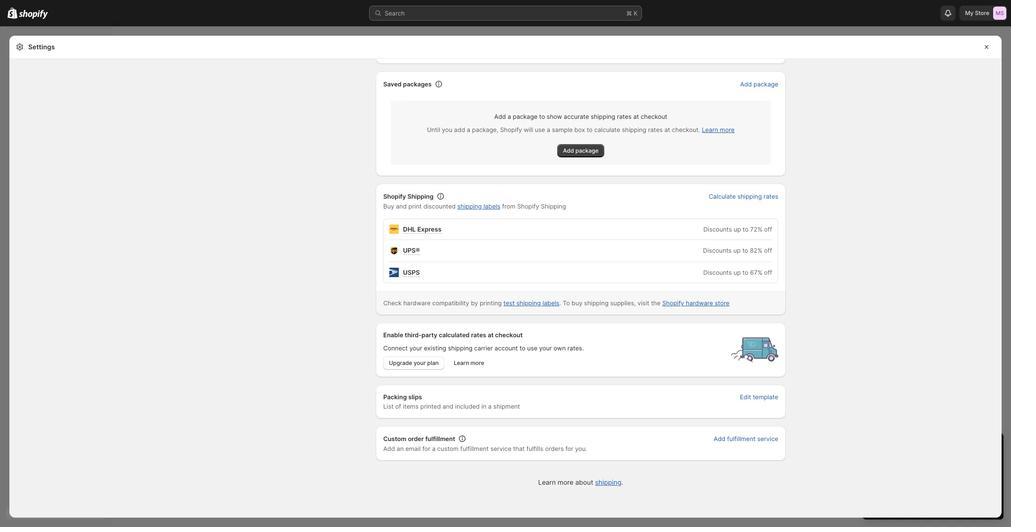 Task type: locate. For each thing, give the bounding box(es) containing it.
for down custom order fulfillment
[[422, 446, 430, 453]]

shipping up print
[[408, 193, 434, 200]]

your
[[410, 345, 422, 352], [539, 345, 552, 352], [414, 360, 426, 367]]

2 vertical spatial up
[[734, 269, 741, 277]]

0 vertical spatial .
[[560, 300, 561, 307]]

learn down orders
[[538, 479, 556, 487]]

hardware
[[403, 300, 431, 307], [686, 300, 713, 307]]

to left 82%
[[743, 247, 748, 254]]

1 vertical spatial use
[[527, 345, 538, 352]]

existing
[[424, 345, 446, 352]]

upgrade your plan link
[[383, 357, 444, 370]]

0 vertical spatial checkout
[[641, 113, 667, 120]]

service down template
[[757, 436, 778, 443]]

box
[[575, 126, 585, 134]]

2 horizontal spatial at
[[665, 126, 670, 134]]

1 discounts from the top
[[704, 226, 732, 233]]

0 horizontal spatial add package button
[[557, 144, 604, 157]]

2 vertical spatial at
[[488, 332, 494, 339]]

your left plan
[[414, 360, 426, 367]]

discounts down discounts up to 72% off at right top
[[703, 247, 732, 254]]

1 horizontal spatial and
[[443, 403, 454, 411]]

learn more link down "connect your existing shipping carrier account to use your own rates."
[[448, 357, 490, 370]]

shipping link
[[595, 479, 622, 487]]

0 vertical spatial learn
[[702, 126, 718, 134]]

service
[[757, 436, 778, 443], [491, 446, 512, 453]]

0 vertical spatial more
[[720, 126, 735, 134]]

shipping
[[591, 113, 615, 120], [622, 126, 647, 134], [738, 193, 762, 200], [457, 202, 482, 210], [516, 300, 541, 307], [584, 300, 609, 307], [448, 345, 473, 352], [595, 479, 622, 487]]

2 vertical spatial more
[[558, 479, 574, 487]]

fulfillment up custom
[[425, 436, 455, 443]]

to
[[539, 113, 545, 120], [587, 126, 593, 134], [743, 226, 749, 233], [743, 247, 748, 254], [743, 269, 749, 277], [520, 345, 526, 352]]

shopify image
[[19, 10, 48, 19]]

shipping right about
[[595, 479, 622, 487]]

0 horizontal spatial and
[[396, 202, 407, 210]]

add for email
[[383, 446, 395, 453]]

0 horizontal spatial add package
[[563, 147, 599, 154]]

1 horizontal spatial .
[[622, 479, 623, 487]]

1 vertical spatial off
[[764, 247, 772, 254]]

a
[[508, 113, 511, 120], [467, 126, 470, 134], [547, 126, 550, 134], [488, 403, 492, 411], [432, 446, 436, 453]]

k
[[634, 9, 638, 17]]

1 vertical spatial add package button
[[557, 144, 604, 157]]

hardware left store
[[686, 300, 713, 307]]

0 vertical spatial shipping
[[408, 193, 434, 200]]

more
[[720, 126, 735, 134], [471, 360, 484, 367], [558, 479, 574, 487]]

1 vertical spatial .
[[622, 479, 623, 487]]

shopify image
[[8, 7, 18, 19]]

add
[[740, 80, 752, 88], [494, 113, 506, 120], [563, 147, 574, 154], [714, 436, 726, 443], [383, 446, 395, 453]]

at
[[633, 113, 639, 120], [665, 126, 670, 134], [488, 332, 494, 339]]

and down shopify shipping
[[396, 202, 407, 210]]

0 horizontal spatial service
[[491, 446, 512, 453]]

that
[[513, 446, 525, 453]]

2 vertical spatial discounts
[[703, 269, 732, 277]]

up left 72%
[[734, 226, 741, 233]]

and right printed
[[443, 403, 454, 411]]

1 vertical spatial service
[[491, 446, 512, 453]]

a right the add
[[467, 126, 470, 134]]

0 vertical spatial learn more link
[[702, 126, 735, 134]]

1 horizontal spatial add package button
[[735, 78, 784, 91]]

0 horizontal spatial learn
[[454, 360, 469, 367]]

included
[[455, 403, 480, 411]]

labels
[[484, 202, 501, 210], [543, 300, 560, 307]]

shipping right from
[[541, 202, 566, 210]]

.
[[560, 300, 561, 307], [622, 479, 623, 487]]

discounts down discounts up to 82% off
[[703, 269, 732, 277]]

dialog
[[1006, 36, 1011, 518]]

test
[[504, 300, 515, 307]]

rates
[[617, 113, 632, 120], [648, 126, 663, 134], [764, 193, 778, 200], [471, 332, 486, 339]]

check hardware compatibility by printing test shipping labels . to buy shipping supplies, visit the shopify hardware store
[[383, 300, 730, 307]]

package
[[754, 80, 778, 88], [513, 113, 538, 120], [576, 147, 599, 154]]

to left show
[[539, 113, 545, 120]]

own
[[554, 345, 566, 352]]

1 hardware from the left
[[403, 300, 431, 307]]

test shipping labels button
[[504, 300, 560, 307]]

labels left from
[[484, 202, 501, 210]]

1 vertical spatial learn
[[454, 360, 469, 367]]

service left that
[[491, 446, 512, 453]]

. right about
[[622, 479, 623, 487]]

0 vertical spatial add package button
[[735, 78, 784, 91]]

off
[[764, 226, 772, 233], [764, 247, 772, 254], [764, 269, 772, 277]]

fulfillment down edit
[[727, 436, 756, 443]]

0 horizontal spatial for
[[422, 446, 430, 453]]

2 vertical spatial learn
[[538, 479, 556, 487]]

1 horizontal spatial labels
[[543, 300, 560, 307]]

supplies,
[[610, 300, 636, 307]]

use right 'will'
[[535, 126, 545, 134]]

learn more link right the checkout.
[[702, 126, 735, 134]]

print
[[409, 202, 422, 210]]

about
[[575, 479, 593, 487]]

fulfillment inside button
[[727, 436, 756, 443]]

shipping up calculate at right top
[[591, 113, 615, 120]]

1 vertical spatial checkout
[[495, 332, 523, 339]]

connect your existing shipping carrier account to use your own rates.
[[383, 345, 584, 352]]

more left about
[[558, 479, 574, 487]]

0 horizontal spatial labels
[[484, 202, 501, 210]]

1 vertical spatial learn more link
[[448, 357, 490, 370]]

⌘ k
[[627, 9, 638, 17]]

0 horizontal spatial learn more link
[[448, 357, 490, 370]]

to
[[563, 300, 570, 307]]

2 vertical spatial package
[[576, 147, 599, 154]]

off right 82%
[[764, 247, 772, 254]]

settings dialog
[[9, 0, 1002, 518]]

1 horizontal spatial hardware
[[686, 300, 713, 307]]

3 discounts from the top
[[703, 269, 732, 277]]

1 horizontal spatial checkout
[[641, 113, 667, 120]]

learn more about shipping .
[[538, 479, 623, 487]]

2 off from the top
[[764, 247, 772, 254]]

off right the 67%
[[764, 269, 772, 277]]

an
[[397, 446, 404, 453]]

express
[[417, 226, 442, 233]]

shipment
[[493, 403, 520, 411]]

rates up "connect your existing shipping carrier account to use your own rates."
[[471, 332, 486, 339]]

0 vertical spatial use
[[535, 126, 545, 134]]

0 horizontal spatial shipping
[[408, 193, 434, 200]]

until
[[427, 126, 440, 134]]

shipping labels link
[[457, 202, 501, 210]]

a left custom
[[432, 446, 436, 453]]

to left 72%
[[743, 226, 749, 233]]

you.
[[575, 446, 587, 453]]

list of items printed and included in a shipment
[[383, 403, 520, 411]]

0 horizontal spatial package
[[513, 113, 538, 120]]

2 vertical spatial off
[[764, 269, 772, 277]]

. left to at the right of the page
[[560, 300, 561, 307]]

saved
[[383, 80, 402, 88]]

off for discounts up to 82% off
[[764, 247, 772, 254]]

0 vertical spatial package
[[754, 80, 778, 88]]

shopify right the
[[662, 300, 684, 307]]

rates inside "calculate shipping rates" link
[[764, 193, 778, 200]]

2 horizontal spatial package
[[754, 80, 778, 88]]

3 off from the top
[[764, 269, 772, 277]]

ups® button
[[401, 246, 422, 255]]

off for discounts up to 67% off
[[764, 269, 772, 277]]

1 horizontal spatial more
[[558, 479, 574, 487]]

visit
[[638, 300, 649, 307]]

0 vertical spatial discounts
[[704, 226, 732, 233]]

checkout
[[641, 113, 667, 120], [495, 332, 523, 339]]

my store image
[[993, 7, 1007, 20]]

82%
[[750, 247, 763, 254]]

1 horizontal spatial shipping
[[541, 202, 566, 210]]

discounted
[[424, 202, 456, 210]]

off right 72%
[[764, 226, 772, 233]]

saved packages
[[383, 80, 432, 88]]

learn down "connect your existing shipping carrier account to use your own rates."
[[454, 360, 469, 367]]

0 horizontal spatial more
[[471, 360, 484, 367]]

0 vertical spatial service
[[757, 436, 778, 443]]

usps button
[[401, 269, 422, 278]]

add package button
[[735, 78, 784, 91], [557, 144, 604, 157]]

rates.
[[568, 345, 584, 352]]

list
[[383, 403, 394, 411]]

0 vertical spatial add package
[[740, 80, 778, 88]]

a right in
[[488, 403, 492, 411]]

add package
[[740, 80, 778, 88], [563, 147, 599, 154]]

rates up discounts up to 72% off at right top
[[764, 193, 778, 200]]

my
[[965, 9, 974, 16]]

discounts up discounts up to 82% off
[[704, 226, 732, 233]]

use
[[535, 126, 545, 134], [527, 345, 538, 352]]

use right account
[[527, 345, 538, 352]]

1 vertical spatial more
[[471, 360, 484, 367]]

use for your
[[527, 345, 538, 352]]

a left show
[[508, 113, 511, 120]]

1 vertical spatial add package
[[563, 147, 599, 154]]

1 vertical spatial up
[[734, 247, 741, 254]]

learn right the checkout.
[[702, 126, 718, 134]]

hardware right check
[[403, 300, 431, 307]]

up for 72%
[[734, 226, 741, 233]]

discounts for discounts up to 67% off
[[703, 269, 732, 277]]

your down third-
[[410, 345, 422, 352]]

up left the 67%
[[734, 269, 741, 277]]

1 horizontal spatial service
[[757, 436, 778, 443]]

fulfillment right custom
[[460, 446, 489, 453]]

for left you.
[[566, 446, 574, 453]]

shipping right test
[[516, 300, 541, 307]]

2 hardware from the left
[[686, 300, 713, 307]]

orders
[[545, 446, 564, 453]]

1 vertical spatial labels
[[543, 300, 560, 307]]

shipping down calculated
[[448, 345, 473, 352]]

2 horizontal spatial fulfillment
[[727, 436, 756, 443]]

more right the checkout.
[[720, 126, 735, 134]]

1 vertical spatial discounts
[[703, 247, 732, 254]]

upgrade
[[389, 360, 412, 367]]

0 horizontal spatial .
[[560, 300, 561, 307]]

settings
[[28, 43, 55, 51]]

1 horizontal spatial for
[[566, 446, 574, 453]]

0 vertical spatial at
[[633, 113, 639, 120]]

shipping
[[408, 193, 434, 200], [541, 202, 566, 210]]

for
[[422, 446, 430, 453], [566, 446, 574, 453]]

learn
[[702, 126, 718, 134], [454, 360, 469, 367], [538, 479, 556, 487]]

1 vertical spatial at
[[665, 126, 670, 134]]

0 vertical spatial up
[[734, 226, 741, 233]]

from
[[502, 202, 516, 210]]

1 off from the top
[[764, 226, 772, 233]]

shopify up buy
[[383, 193, 406, 200]]

add inside button
[[714, 436, 726, 443]]

0 horizontal spatial hardware
[[403, 300, 431, 307]]

custom order fulfillment
[[383, 436, 455, 443]]

0 vertical spatial off
[[764, 226, 772, 233]]

0 horizontal spatial checkout
[[495, 332, 523, 339]]

0 horizontal spatial at
[[488, 332, 494, 339]]

up left 82%
[[734, 247, 741, 254]]

packing
[[383, 394, 407, 401]]

fulfillment
[[425, 436, 455, 443], [727, 436, 756, 443], [460, 446, 489, 453]]

labels left to at the right of the page
[[543, 300, 560, 307]]

party
[[422, 332, 437, 339]]

1 horizontal spatial learn
[[538, 479, 556, 487]]

2 discounts from the top
[[703, 247, 732, 254]]

more down "connect your existing shipping carrier account to use your own rates."
[[471, 360, 484, 367]]

and
[[396, 202, 407, 210], [443, 403, 454, 411]]



Task type: vqa. For each thing, say whether or not it's contained in the screenshot.


Task type: describe. For each thing, give the bounding box(es) containing it.
store
[[975, 9, 990, 16]]

a left sample
[[547, 126, 550, 134]]

your for plan
[[414, 360, 426, 367]]

store
[[715, 300, 730, 307]]

discounts up to 82% off
[[703, 247, 772, 254]]

edit template link
[[735, 391, 784, 404]]

calculate shipping rates
[[709, 193, 778, 200]]

learn for learn more
[[454, 360, 469, 367]]

1 vertical spatial and
[[443, 403, 454, 411]]

add an email for a custom fulfillment service that fulfills orders for you.
[[383, 446, 587, 453]]

package,
[[472, 126, 498, 134]]

enable third-party calculated rates at checkout
[[383, 332, 523, 339]]

you
[[442, 126, 452, 134]]

buy and print discounted shipping labels from shopify shipping
[[383, 202, 566, 210]]

add a package to show accurate shipping rates at checkout
[[494, 113, 667, 120]]

1 horizontal spatial add package
[[740, 80, 778, 88]]

discounts for discounts up to 72% off
[[704, 226, 732, 233]]

add fulfillment service button
[[708, 433, 784, 446]]

1 horizontal spatial at
[[633, 113, 639, 120]]

enable
[[383, 332, 403, 339]]

up for 67%
[[734, 269, 741, 277]]

off for discounts up to 72% off
[[764, 226, 772, 233]]

your left own
[[539, 345, 552, 352]]

printing
[[480, 300, 502, 307]]

learn for learn more about shipping .
[[538, 479, 556, 487]]

by
[[471, 300, 478, 307]]

up for 82%
[[734, 247, 741, 254]]

to right box
[[587, 126, 593, 134]]

third-
[[405, 332, 422, 339]]

accurate
[[564, 113, 589, 120]]

0 vertical spatial and
[[396, 202, 407, 210]]

2 horizontal spatial learn
[[702, 126, 718, 134]]

fulfills
[[527, 446, 544, 453]]

buy
[[383, 202, 394, 210]]

use for a
[[535, 126, 545, 134]]

shipping right calculate at right top
[[622, 126, 647, 134]]

plan
[[427, 360, 439, 367]]

ups®
[[403, 247, 420, 254]]

show
[[547, 113, 562, 120]]

checkout.
[[672, 126, 700, 134]]

more for learn more
[[471, 360, 484, 367]]

your for existing
[[410, 345, 422, 352]]

shopify right from
[[517, 202, 539, 210]]

custom
[[383, 436, 406, 443]]

custom
[[437, 446, 459, 453]]

2 horizontal spatial more
[[720, 126, 735, 134]]

shipping right discounted at left
[[457, 202, 482, 210]]

to right account
[[520, 345, 526, 352]]

1 horizontal spatial fulfillment
[[460, 446, 489, 453]]

shopify shipping
[[383, 193, 434, 200]]

template
[[753, 394, 778, 401]]

upgrade your plan
[[389, 360, 439, 367]]

1 horizontal spatial package
[[576, 147, 599, 154]]

packing slips
[[383, 394, 422, 401]]

72%
[[750, 226, 763, 233]]

will
[[524, 126, 533, 134]]

calculate
[[709, 193, 736, 200]]

email
[[406, 446, 421, 453]]

sample
[[552, 126, 573, 134]]

of
[[395, 403, 401, 411]]

dhl express button
[[401, 225, 444, 234]]

order
[[408, 436, 424, 443]]

0 vertical spatial labels
[[484, 202, 501, 210]]

shopify hardware store link
[[662, 300, 730, 307]]

until you add a package, shopify will use a sample box to calculate shipping rates at checkout. learn more
[[427, 126, 735, 134]]

shopify left 'will'
[[500, 126, 522, 134]]

shipping right calculate
[[738, 193, 762, 200]]

more for learn more about shipping .
[[558, 479, 574, 487]]

0 horizontal spatial fulfillment
[[425, 436, 455, 443]]

add for package
[[494, 113, 506, 120]]

rates up calculate at right top
[[617, 113, 632, 120]]

the
[[651, 300, 661, 307]]

edit template
[[740, 394, 778, 401]]

search
[[385, 9, 405, 17]]

shipping right buy
[[584, 300, 609, 307]]

check
[[383, 300, 402, 307]]

calculate shipping rates link
[[703, 190, 784, 203]]

dhl express
[[403, 226, 442, 233]]

1 for from the left
[[422, 446, 430, 453]]

add fulfillment service
[[714, 436, 778, 443]]

to left the 67%
[[743, 269, 749, 277]]

edit
[[740, 394, 751, 401]]

in
[[482, 403, 487, 411]]

rates left the checkout.
[[648, 126, 663, 134]]

usps logo illustration image
[[389, 268, 399, 278]]

calculate
[[594, 126, 620, 134]]

1 vertical spatial package
[[513, 113, 538, 120]]

learn more
[[454, 360, 484, 367]]

add for service
[[714, 436, 726, 443]]

calculated
[[439, 332, 470, 339]]

1 vertical spatial shipping
[[541, 202, 566, 210]]

usps
[[403, 269, 420, 277]]

dhl express logo illustration image
[[389, 225, 399, 234]]

items
[[403, 403, 419, 411]]

ups® logo illustration image
[[389, 246, 399, 256]]

packages
[[403, 80, 432, 88]]

printed
[[420, 403, 441, 411]]

my store
[[965, 9, 990, 16]]

carrier
[[474, 345, 493, 352]]

dhl
[[403, 226, 416, 233]]

connect
[[383, 345, 408, 352]]

buy
[[572, 300, 583, 307]]

discounts up to 72% off
[[704, 226, 772, 233]]

1 horizontal spatial learn more link
[[702, 126, 735, 134]]

⌘
[[627, 9, 632, 17]]

2 for from the left
[[566, 446, 574, 453]]

account
[[495, 345, 518, 352]]

discounts for discounts up to 82% off
[[703, 247, 732, 254]]

service inside button
[[757, 436, 778, 443]]

your trial just started element
[[863, 458, 1004, 520]]



